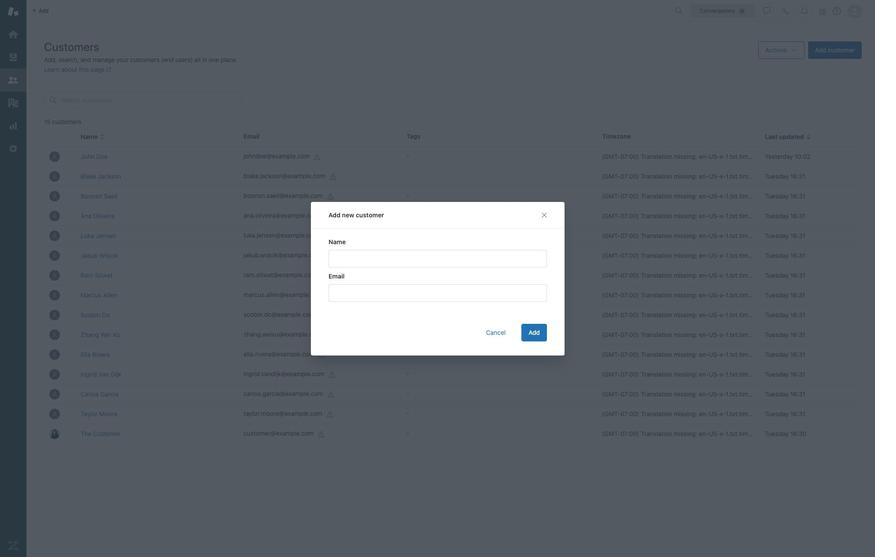 Task type: describe. For each thing, give the bounding box(es) containing it.
zendesk support image
[[7, 6, 19, 17]]

reporting image
[[7, 120, 19, 132]]

Search customers field
[[60, 96, 237, 104]]

views image
[[7, 52, 19, 63]]

get help image
[[833, 7, 841, 15]]

zendesk image
[[7, 540, 19, 552]]



Task type: locate. For each thing, give the bounding box(es) containing it.
unverified email image
[[323, 213, 330, 220], [323, 233, 330, 240], [326, 253, 333, 260], [321, 272, 328, 280], [329, 372, 336, 379]]

(opens in a new tab) image
[[104, 67, 111, 72]]

dialog
[[311, 202, 564, 356]]

get started image
[[7, 29, 19, 40]]

main element
[[0, 0, 26, 558]]

admin image
[[7, 143, 19, 155]]

organizations image
[[7, 97, 19, 109]]

None field
[[328, 250, 547, 268], [328, 284, 547, 302], [328, 250, 547, 268], [328, 284, 547, 302]]

customers image
[[7, 74, 19, 86]]

unverified email image
[[314, 154, 321, 161], [330, 173, 337, 180], [327, 193, 334, 200], [327, 292, 334, 299], [319, 352, 326, 359], [328, 391, 335, 398], [327, 411, 334, 418], [318, 431, 325, 438]]

zendesk products image
[[820, 9, 826, 15]]

close modal image
[[541, 212, 548, 219]]



Task type: vqa. For each thing, say whether or not it's contained in the screenshot.
text box
no



